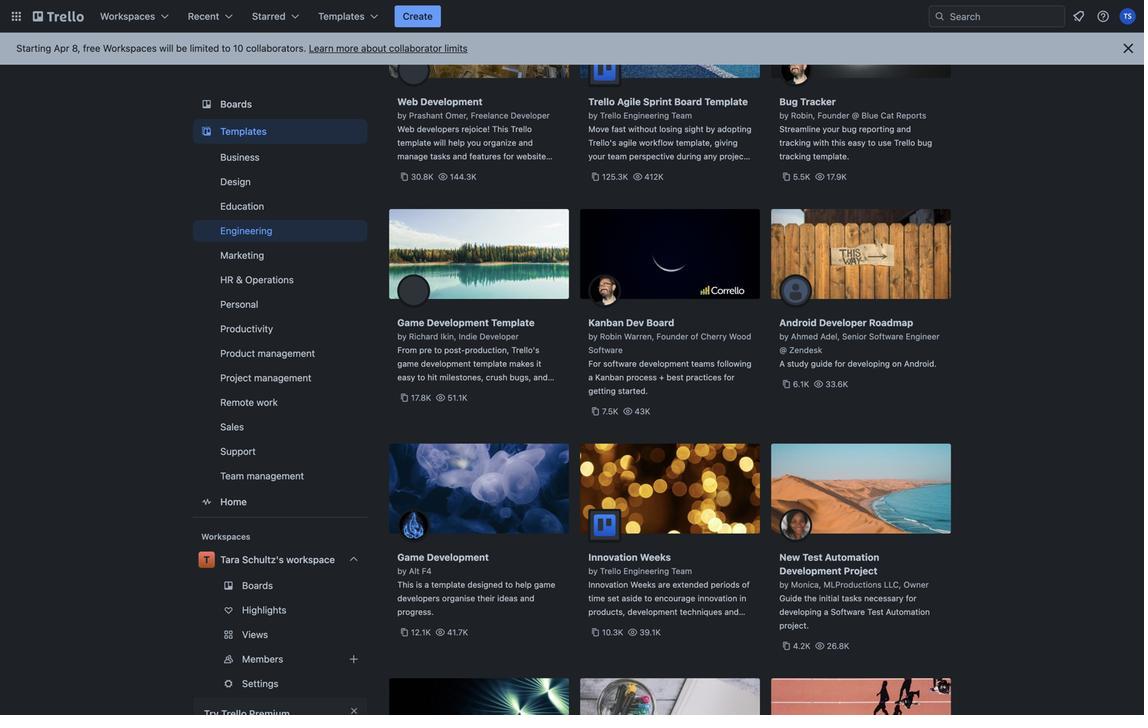 Task type: describe. For each thing, give the bounding box(es) containing it.
workspaces button
[[92, 5, 177, 27]]

30.8k
[[411, 172, 434, 182]]

17.9k
[[827, 172, 847, 182]]

Search field
[[946, 6, 1065, 27]]

software inside android developer roadmap by ahmed adel, senior software engineer @ zendesk a study guide for developing on android.
[[869, 332, 904, 341]]

ideas
[[497, 594, 518, 603]]

fast
[[612, 124, 626, 134]]

team
[[608, 152, 627, 161]]

giving
[[715, 138, 738, 147]]

template inside game development template by richard ikin, indie developer from pre to post-production, trello's game development template makes it easy to hit milestones, crush bugs, and develop a release plan for your indie game.
[[473, 359, 507, 369]]

hr & operations
[[220, 274, 294, 285]]

tasks inside new test automation development project by monica, mlproductions llc, owner guide the initial tasks necessary for developing a software test automation project.
[[842, 594, 862, 603]]

move
[[589, 124, 609, 134]]

process
[[627, 373, 657, 382]]

the inside new test automation development project by monica, mlproductions llc, owner guide the initial tasks necessary for developing a software test automation project.
[[805, 594, 817, 603]]

initial
[[819, 594, 840, 603]]

create button
[[395, 5, 441, 27]]

and down you
[[453, 152, 467, 161]]

without
[[629, 124, 657, 134]]

1 vertical spatial automation
[[886, 607, 930, 617]]

developing inside new test automation development project by monica, mlproductions llc, owner guide the initial tasks necessary for developing a software test automation project.
[[780, 607, 822, 617]]

manage
[[398, 152, 428, 161]]

adopting
[[718, 124, 752, 134]]

your inside the trello agile sprint board template by trello engineering team move fast without losing sight by adopting trello's agile workflow template, giving your team perspective during any project management situation.
[[589, 152, 606, 161]]

sight
[[685, 124, 704, 134]]

0 horizontal spatial automation
[[825, 552, 880, 563]]

production,
[[465, 345, 509, 355]]

their
[[478, 594, 495, 603]]

product management
[[220, 348, 315, 359]]

for inside game development template by richard ikin, indie developer from pre to post-production, trello's game development template makes it easy to hit milestones, crush bugs, and develop a release plan for your indie game.
[[486, 386, 497, 396]]

wood
[[729, 332, 752, 341]]

work
[[257, 397, 278, 408]]

and inside game development template by richard ikin, indie developer from pre to post-production, trello's game development template makes it easy to hit milestones, crush bugs, and develop a release plan for your indie game.
[[534, 373, 548, 382]]

trello engineering team image
[[589, 509, 621, 542]]

development for game development
[[427, 552, 489, 563]]

marketing
[[220, 250, 264, 261]]

for inside android developer roadmap by ahmed adel, senior software engineer @ zendesk a study guide for developing on android.
[[835, 359, 846, 369]]

management for product management
[[258, 348, 315, 359]]

ikin,
[[441, 332, 457, 341]]

to inside innovation weeks by trello engineering team innovation weeks are extended periods of time set aside to encourage innovation in products, development techniques and the development ecosystem within a company or team.
[[645, 594, 652, 603]]

members
[[242, 654, 283, 665]]

management inside the trello agile sprint board template by trello engineering team move fast without losing sight by adopting trello's agile workflow template, giving your team perspective during any project management situation.
[[589, 165, 639, 175]]

engineering link
[[193, 220, 368, 242]]

bug
[[780, 96, 798, 107]]

trello inside web development by prashant omer, freelance developer web developers rejoice! this trello template will help you organize and manage tasks and features for website development and other projects.
[[511, 124, 532, 134]]

open information menu image
[[1097, 10, 1110, 23]]

to inside the game development by alt f4 this is a template designed to help game developers organise their ideas and progress.
[[505, 580, 513, 590]]

designed
[[468, 580, 503, 590]]

periods
[[711, 580, 740, 590]]

the inside innovation weeks by trello engineering team innovation weeks are extended periods of time set aside to encourage innovation in products, development techniques and the development ecosystem within a company or team.
[[589, 621, 601, 631]]

home image
[[199, 494, 215, 510]]

education
[[220, 201, 264, 212]]

1 vertical spatial test
[[868, 607, 884, 617]]

team.
[[636, 635, 658, 644]]

or
[[626, 635, 634, 644]]

trello's inside the trello agile sprint board template by trello engineering team move fast without losing sight by adopting trello's agile workflow template, giving your team perspective during any project management situation.
[[589, 138, 617, 147]]

remote
[[220, 397, 254, 408]]

team inside the trello agile sprint board template by trello engineering team move fast without losing sight by adopting trello's agile workflow template, giving your team perspective during any project management situation.
[[672, 111, 692, 120]]

management for project management
[[254, 372, 312, 384]]

learn
[[309, 43, 334, 54]]

add image
[[346, 651, 362, 668]]

workspace
[[286, 554, 335, 565]]

developer inside web development by prashant omer, freelance developer web developers rejoice! this trello template will help you organize and manage tasks and features for website development and other projects.
[[511, 111, 550, 120]]

software inside new test automation development project by monica, mlproductions llc, owner guide the initial tasks necessary for developing a software test automation project.
[[831, 607, 865, 617]]

to left hit
[[418, 373, 425, 382]]

of inside innovation weeks by trello engineering team innovation weeks are extended periods of time set aside to encourage innovation in products, development techniques and the development ecosystem within a company or team.
[[742, 580, 750, 590]]

alt f4 image
[[398, 509, 430, 542]]

by inside web development by prashant omer, freelance developer web developers rejoice! this trello template will help you organize and manage tasks and features for website development and other projects.
[[398, 111, 407, 120]]

game inside the game development by alt f4 this is a template designed to help game developers organise their ideas and progress.
[[534, 580, 556, 590]]

this inside the game development by alt f4 this is a template designed to help game developers organise their ideas and progress.
[[398, 580, 414, 590]]

during
[[677, 152, 702, 161]]

your inside bug tracker by robin, founder @ blue cat reports streamline your bug reporting and tracking with this easy to use trello bug tracking template.
[[823, 124, 840, 134]]

adel,
[[821, 332, 840, 341]]

release
[[437, 386, 465, 396]]

prashant omer, freelance developer image
[[398, 53, 430, 86]]

owner
[[904, 580, 929, 590]]

practices
[[686, 373, 722, 382]]

1 web from the top
[[398, 96, 418, 107]]

richard
[[409, 332, 438, 341]]

apr
[[54, 43, 69, 54]]

richard ikin, indie developer image
[[398, 275, 430, 307]]

template inside the game development by alt f4 this is a template designed to help game developers organise their ideas and progress.
[[432, 580, 465, 590]]

crush
[[486, 373, 508, 382]]

help inside web development by prashant omer, freelance developer web developers rejoice! this trello template will help you organize and manage tasks and features for website development and other projects.
[[448, 138, 465, 147]]

development for web development
[[421, 96, 483, 107]]

kanban dev board by robin warren, founder of cherry wood software for software development teams following a kanban process + best practices for getting started.
[[589, 317, 752, 396]]

products,
[[589, 607, 625, 617]]

project inside new test automation development project by monica, mlproductions llc, owner guide the initial tasks necessary for developing a software test automation project.
[[844, 565, 878, 577]]

by inside innovation weeks by trello engineering team innovation weeks are extended periods of time set aside to encourage innovation in products, development techniques and the development ecosystem within a company or team.
[[589, 566, 598, 576]]

of inside the kanban dev board by robin warren, founder of cherry wood software for software development teams following a kanban process + best practices for getting started.
[[691, 332, 699, 341]]

template,
[[676, 138, 713, 147]]

412k
[[645, 172, 664, 182]]

it
[[537, 359, 542, 369]]

organize
[[483, 138, 517, 147]]

developer inside game development template by richard ikin, indie developer from pre to post-production, trello's game development template makes it easy to hit milestones, crush bugs, and develop a release plan for your indie game.
[[480, 332, 519, 341]]

41.7k
[[447, 628, 468, 637]]

warren,
[[624, 332, 654, 341]]

guide
[[780, 594, 802, 603]]

1 tracking from the top
[[780, 138, 811, 147]]

templates inside dropdown button
[[318, 11, 365, 22]]

any
[[704, 152, 717, 161]]

engineering inside the trello agile sprint board template by trello engineering team move fast without losing sight by adopting trello's agile workflow template, giving your team perspective during any project management situation.
[[624, 111, 669, 120]]

by inside the kanban dev board by robin warren, founder of cherry wood software for software development teams following a kanban process + best practices for getting started.
[[589, 332, 598, 341]]

12.1k
[[411, 628, 431, 637]]

and inside innovation weeks by trello engineering team innovation weeks are extended periods of time set aside to encourage innovation in products, development techniques and the development ecosystem within a company or team.
[[725, 607, 739, 617]]

development up 39.1k
[[628, 607, 678, 617]]

trello left agile
[[589, 96, 615, 107]]

template inside game development template by richard ikin, indie developer from pre to post-production, trello's game development template makes it easy to hit milestones, crush bugs, and develop a release plan for your indie game.
[[491, 317, 535, 328]]

schultz's
[[242, 554, 284, 565]]

will inside web development by prashant omer, freelance developer web developers rejoice! this trello template will help you organize and manage tasks and features for website development and other projects.
[[434, 138, 446, 147]]

web development by prashant omer, freelance developer web developers rejoice! this trello template will help you organize and manage tasks and features for website development and other projects.
[[398, 96, 550, 175]]

board inside the kanban dev board by robin warren, founder of cherry wood software for software development teams following a kanban process + best practices for getting started.
[[647, 317, 675, 328]]

0 horizontal spatial will
[[159, 43, 174, 54]]

project management
[[220, 372, 312, 384]]

website
[[517, 152, 546, 161]]

necessary
[[865, 594, 904, 603]]

by inside the game development by alt f4 this is a template designed to help game developers organise their ideas and progress.
[[398, 566, 407, 576]]

situation.
[[641, 165, 677, 175]]

game development template by richard ikin, indie developer from pre to post-production, trello's game development template makes it easy to hit milestones, crush bugs, and develop a release plan for your indie game.
[[398, 317, 548, 409]]

template.
[[813, 152, 850, 161]]

engineering inside innovation weeks by trello engineering team innovation weeks are extended periods of time set aside to encourage innovation in products, development techniques and the development ecosystem within a company or team.
[[624, 566, 669, 576]]

development inside game development template by richard ikin, indie developer from pre to post-production, trello's game development template makes it easy to hit milestones, crush bugs, and develop a release plan for your indie game.
[[421, 359, 471, 369]]

game development by alt f4 this is a template designed to help game developers organise their ideas and progress.
[[398, 552, 556, 617]]

t
[[204, 554, 210, 565]]

in
[[740, 594, 747, 603]]

development inside the kanban dev board by robin warren, founder of cherry wood software for software development teams following a kanban process + best practices for getting started.
[[639, 359, 689, 369]]

26.8k
[[827, 641, 850, 651]]

indie
[[518, 386, 537, 396]]

hr
[[220, 274, 234, 285]]

game for game development template
[[398, 317, 425, 328]]

development for game development template
[[427, 317, 489, 328]]

boards for views
[[242, 580, 273, 591]]

android.
[[904, 359, 937, 369]]

f4
[[422, 566, 432, 576]]

personal
[[220, 299, 258, 310]]

founder inside bug tracker by robin, founder @ blue cat reports streamline your bug reporting and tracking with this easy to use trello bug tracking template.
[[818, 111, 850, 120]]

by inside game development template by richard ikin, indie developer from pre to post-production, trello's game development template makes it easy to hit milestones, crush bugs, and develop a release plan for your indie game.
[[398, 332, 407, 341]]

development inside web development by prashant omer, freelance developer web developers rejoice! this trello template will help you organize and manage tasks and features for website development and other projects.
[[398, 165, 447, 175]]

business
[[220, 152, 260, 163]]

+
[[659, 373, 665, 382]]

product management link
[[193, 343, 368, 364]]

and up website
[[519, 138, 533, 147]]

0 vertical spatial bug
[[842, 124, 857, 134]]

prashant
[[409, 111, 443, 120]]

@ inside android developer roadmap by ahmed adel, senior software engineer @ zendesk a study guide for developing on android.
[[780, 345, 787, 355]]

trello inside bug tracker by robin, founder @ blue cat reports streamline your bug reporting and tracking with this easy to use trello bug tracking template.
[[894, 138, 916, 147]]

teams
[[692, 359, 715, 369]]

and left other
[[450, 165, 464, 175]]

starting
[[16, 43, 51, 54]]

streamline
[[780, 124, 821, 134]]

developer inside android developer roadmap by ahmed adel, senior software engineer @ zendesk a study guide for developing on android.
[[819, 317, 867, 328]]

1 vertical spatial weeks
[[631, 580, 656, 590]]

techniques
[[680, 607, 723, 617]]

project
[[720, 152, 747, 161]]



Task type: locate. For each thing, give the bounding box(es) containing it.
ahmed adel, senior software engineer @ zendesk image
[[780, 275, 812, 307]]

for inside web development by prashant omer, freelance developer web developers rejoice! this trello template will help you organize and manage tasks and features for website development and other projects.
[[504, 152, 514, 161]]

freelance
[[471, 111, 509, 120]]

to up ideas
[[505, 580, 513, 590]]

zendesk
[[790, 345, 823, 355]]

8,
[[72, 43, 80, 54]]

1 vertical spatial help
[[515, 580, 532, 590]]

1 vertical spatial workspaces
[[103, 43, 157, 54]]

a inside the game development by alt f4 this is a template designed to help game developers organise their ideas and progress.
[[425, 580, 429, 590]]

education link
[[193, 196, 368, 217]]

test right new
[[803, 552, 823, 563]]

kanban up getting
[[595, 373, 624, 382]]

developers down prashant
[[417, 124, 459, 134]]

development up +
[[639, 359, 689, 369]]

trello's
[[589, 138, 617, 147], [512, 345, 540, 355]]

web
[[398, 96, 418, 107], [398, 124, 415, 134]]

of
[[691, 332, 699, 341], [742, 580, 750, 590]]

1 horizontal spatial this
[[492, 124, 509, 134]]

productivity
[[220, 323, 273, 335]]

team management link
[[193, 465, 368, 487]]

search image
[[935, 11, 946, 22]]

0 vertical spatial template
[[398, 138, 431, 147]]

development
[[398, 165, 447, 175], [421, 359, 471, 369], [639, 359, 689, 369], [628, 607, 678, 617], [603, 621, 653, 631]]

1 horizontal spatial bug
[[918, 138, 933, 147]]

0 vertical spatial tracking
[[780, 138, 811, 147]]

help up ideas
[[515, 580, 532, 590]]

engineering up 'marketing'
[[220, 225, 273, 236]]

0 horizontal spatial tasks
[[430, 152, 451, 161]]

founder down tracker
[[818, 111, 850, 120]]

0 vertical spatial team
[[672, 111, 692, 120]]

engineer
[[906, 332, 940, 341]]

robin, founder @ blue cat reports image
[[780, 53, 812, 86]]

0 vertical spatial innovation
[[589, 552, 638, 563]]

1 horizontal spatial your
[[589, 152, 606, 161]]

tasks up 30.8k
[[430, 152, 451, 161]]

1 vertical spatial game
[[534, 580, 556, 590]]

be
[[176, 43, 187, 54]]

team down support
[[220, 470, 244, 482]]

boards link for home
[[193, 92, 368, 116]]

2 boards link from the top
[[193, 575, 368, 597]]

templates link
[[193, 119, 368, 144]]

developing left on
[[848, 359, 890, 369]]

5.5k
[[793, 172, 811, 182]]

game inside the game development by alt f4 this is a template designed to help game developers organise their ideas and progress.
[[398, 552, 425, 563]]

encourage
[[655, 594, 696, 603]]

highlights
[[242, 605, 287, 616]]

indie
[[459, 332, 478, 341]]

template down production,
[[473, 359, 507, 369]]

0 horizontal spatial templates
[[220, 126, 267, 137]]

for inside new test automation development project by monica, mlproductions llc, owner guide the initial tasks necessary for developing a software test automation project.
[[906, 594, 917, 603]]

by inside android developer roadmap by ahmed adel, senior software engineer @ zendesk a study guide for developing on android.
[[780, 332, 789, 341]]

your inside game development template by richard ikin, indie developer from pre to post-production, trello's game development template makes it easy to hit milestones, crush bugs, and develop a release plan for your indie game.
[[499, 386, 516, 396]]

engineering up are at the bottom right of the page
[[624, 566, 669, 576]]

template
[[705, 96, 748, 107], [491, 317, 535, 328]]

highlights link
[[193, 600, 368, 621]]

0 vertical spatial of
[[691, 332, 699, 341]]

project.
[[780, 621, 809, 631]]

a inside game development template by richard ikin, indie developer from pre to post-production, trello's game development template makes it easy to hit milestones, crush bugs, and develop a release plan for your indie game.
[[430, 386, 435, 396]]

software down robin
[[589, 345, 623, 355]]

by down bug
[[780, 111, 789, 120]]

primary element
[[0, 0, 1145, 33]]

robin warren, founder of cherry wood software image
[[589, 275, 621, 307]]

management for team management
[[247, 470, 304, 482]]

boards right board icon at left
[[220, 98, 252, 110]]

developers down is
[[398, 594, 440, 603]]

2 horizontal spatial your
[[823, 124, 840, 134]]

ahmed
[[791, 332, 818, 341]]

0 vertical spatial your
[[823, 124, 840, 134]]

founder right warren,
[[657, 332, 689, 341]]

sales link
[[193, 416, 368, 438]]

templates up more
[[318, 11, 365, 22]]

and down the it
[[534, 373, 548, 382]]

robin
[[600, 332, 622, 341]]

1 vertical spatial developing
[[780, 607, 822, 617]]

51.1k
[[448, 393, 468, 403]]

1 vertical spatial templates
[[220, 126, 267, 137]]

templates up business
[[220, 126, 267, 137]]

development inside game development template by richard ikin, indie developer from pre to post-production, trello's game development template makes it easy to hit milestones, crush bugs, and develop a release plan for your indie game.
[[427, 317, 489, 328]]

0 vertical spatial boards link
[[193, 92, 368, 116]]

144.3k
[[450, 172, 477, 182]]

easy right this
[[848, 138, 866, 147]]

by inside bug tracker by robin, founder @ blue cat reports streamline your bug reporting and tracking with this easy to use trello bug tracking template.
[[780, 111, 789, 120]]

product
[[220, 348, 255, 359]]

developers inside the game development by alt f4 this is a template designed to help game developers organise their ideas and progress.
[[398, 594, 440, 603]]

board
[[675, 96, 702, 107], [647, 317, 675, 328]]

boards link for views
[[193, 575, 368, 597]]

monica, mlproductions llc, owner image
[[780, 509, 812, 542]]

0 vertical spatial founder
[[818, 111, 850, 120]]

development up omer,
[[421, 96, 483, 107]]

sprint
[[643, 96, 672, 107]]

to right aside
[[645, 594, 652, 603]]

0 horizontal spatial trello's
[[512, 345, 540, 355]]

will down prashant
[[434, 138, 446, 147]]

the up company
[[589, 621, 601, 631]]

settings link
[[193, 673, 368, 695]]

0 vertical spatial kanban
[[589, 317, 624, 328]]

boards up highlights
[[242, 580, 273, 591]]

automation up mlproductions
[[825, 552, 880, 563]]

template inside the trello agile sprint board template by trello engineering team move fast without losing sight by adopting trello's agile workflow template, giving your team perspective during any project management situation.
[[705, 96, 748, 107]]

management down productivity link
[[258, 348, 315, 359]]

2 vertical spatial developer
[[480, 332, 519, 341]]

workspaces
[[100, 11, 155, 22], [103, 43, 157, 54], [201, 532, 250, 542]]

will
[[159, 43, 174, 54], [434, 138, 446, 147]]

team up 'losing'
[[672, 111, 692, 120]]

0 horizontal spatial game
[[398, 359, 419, 369]]

for down owner
[[906, 594, 917, 603]]

0 vertical spatial boards
[[220, 98, 252, 110]]

workflow
[[639, 138, 674, 147]]

innovation down trello engineering team icon
[[589, 552, 638, 563]]

a inside innovation weeks by trello engineering team innovation weeks are extended periods of time set aside to encourage innovation in products, development techniques and the development ecosystem within a company or team.
[[725, 621, 729, 631]]

1 vertical spatial developers
[[398, 594, 440, 603]]

1 horizontal spatial template
[[705, 96, 748, 107]]

a down hit
[[430, 386, 435, 396]]

and inside the game development by alt f4 this is a template designed to help game developers organise their ideas and progress.
[[520, 594, 535, 603]]

support
[[220, 446, 256, 457]]

development inside new test automation development project by monica, mlproductions llc, owner guide the initial tasks necessary for developing a software test automation project.
[[780, 565, 842, 577]]

template up manage
[[398, 138, 431, 147]]

developers
[[417, 124, 459, 134], [398, 594, 440, 603]]

development up 'or'
[[603, 621, 653, 631]]

design
[[220, 176, 251, 187]]

game for game development
[[398, 552, 425, 563]]

weeks up aside
[[631, 580, 656, 590]]

and down reports
[[897, 124, 911, 134]]

1 horizontal spatial game
[[534, 580, 556, 590]]

boards
[[220, 98, 252, 110], [242, 580, 273, 591]]

game inside game development template by richard ikin, indie developer from pre to post-production, trello's game development template makes it easy to hit milestones, crush bugs, and develop a release plan for your indie game.
[[398, 317, 425, 328]]

will left be in the top of the page
[[159, 43, 174, 54]]

&
[[236, 274, 243, 285]]

0 vertical spatial test
[[803, 552, 823, 563]]

0 vertical spatial template
[[705, 96, 748, 107]]

1 horizontal spatial tasks
[[842, 594, 862, 603]]

a right the within
[[725, 621, 729, 631]]

trello up organize
[[511, 124, 532, 134]]

learn more about collaborator limits link
[[309, 43, 468, 54]]

engineering
[[624, 111, 669, 120], [220, 225, 273, 236], [624, 566, 669, 576]]

2 game from the top
[[398, 552, 425, 563]]

1 horizontal spatial will
[[434, 138, 446, 147]]

this
[[492, 124, 509, 134], [398, 580, 414, 590]]

create
[[403, 11, 433, 22]]

to
[[222, 43, 231, 54], [868, 138, 876, 147], [434, 345, 442, 355], [418, 373, 425, 382], [505, 580, 513, 590], [645, 594, 652, 603]]

to inside bug tracker by robin, founder @ blue cat reports streamline your bug reporting and tracking with this easy to use trello bug tracking template.
[[868, 138, 876, 147]]

use
[[878, 138, 892, 147]]

bug up this
[[842, 124, 857, 134]]

software
[[604, 359, 637, 369]]

boards for home
[[220, 98, 252, 110]]

1 vertical spatial boards link
[[193, 575, 368, 597]]

starred
[[252, 11, 286, 22]]

2 innovation from the top
[[589, 580, 628, 590]]

for down the following
[[724, 373, 735, 382]]

developing
[[848, 359, 890, 369], [780, 607, 822, 617]]

web down prashant
[[398, 124, 415, 134]]

best
[[667, 373, 684, 382]]

developing inside android developer roadmap by ahmed adel, senior software engineer @ zendesk a study guide for developing on android.
[[848, 359, 890, 369]]

0 vertical spatial game
[[398, 359, 419, 369]]

for inside the kanban dev board by robin warren, founder of cherry wood software for software development teams following a kanban process + best practices for getting started.
[[724, 373, 735, 382]]

boards link up highlights link
[[193, 575, 368, 597]]

workspaces up "tara"
[[201, 532, 250, 542]]

tara schultz's workspace
[[220, 554, 335, 565]]

development inside web development by prashant omer, freelance developer web developers rejoice! this trello template will help you organize and manage tasks and features for website development and other projects.
[[421, 96, 483, 107]]

1 horizontal spatial the
[[805, 594, 817, 603]]

1 horizontal spatial project
[[844, 565, 878, 577]]

a inside the kanban dev board by robin warren, founder of cherry wood software for software development teams following a kanban process + best practices for getting started.
[[589, 373, 593, 382]]

dev
[[626, 317, 644, 328]]

1 innovation from the top
[[589, 552, 638, 563]]

extended
[[673, 580, 709, 590]]

1 vertical spatial boards
[[242, 580, 273, 591]]

agile
[[619, 138, 637, 147]]

trello's inside game development template by richard ikin, indie developer from pre to post-production, trello's game development template makes it easy to hit milestones, crush bugs, and develop a release plan for your indie game.
[[512, 345, 540, 355]]

0 horizontal spatial easy
[[398, 373, 415, 382]]

game inside game development template by richard ikin, indie developer from pre to post-production, trello's game development template makes it easy to hit milestones, crush bugs, and develop a release plan for your indie game.
[[398, 359, 419, 369]]

business link
[[193, 146, 368, 168]]

board inside the trello agile sprint board template by trello engineering team move fast without losing sight by adopting trello's agile workflow template, giving your team perspective during any project management situation.
[[675, 96, 702, 107]]

template board image
[[199, 123, 215, 140]]

organise
[[442, 594, 475, 603]]

boards link up templates link
[[193, 92, 368, 116]]

1 vertical spatial trello's
[[512, 345, 540, 355]]

help inside the game development by alt f4 this is a template designed to help game developers organise their ideas and progress.
[[515, 580, 532, 590]]

0 horizontal spatial @
[[780, 345, 787, 355]]

tara
[[220, 554, 240, 565]]

0 vertical spatial web
[[398, 96, 418, 107]]

0 horizontal spatial software
[[589, 345, 623, 355]]

1 vertical spatial engineering
[[220, 225, 273, 236]]

to left use
[[868, 138, 876, 147]]

0 vertical spatial the
[[805, 594, 817, 603]]

developer right freelance
[[511, 111, 550, 120]]

0 notifications image
[[1071, 8, 1087, 25]]

project inside project management link
[[220, 372, 252, 384]]

0 vertical spatial developer
[[511, 111, 550, 120]]

founder inside the kanban dev board by robin warren, founder of cherry wood software for software development teams following a kanban process + best practices for getting started.
[[657, 332, 689, 341]]

1 horizontal spatial templates
[[318, 11, 365, 22]]

@ inside bug tracker by robin, founder @ blue cat reports streamline your bug reporting and tracking with this easy to use trello bug tracking template.
[[852, 111, 860, 120]]

0 vertical spatial developing
[[848, 359, 890, 369]]

management down team
[[589, 165, 639, 175]]

and right ideas
[[520, 594, 535, 603]]

1 vertical spatial bug
[[918, 138, 933, 147]]

1 vertical spatial will
[[434, 138, 446, 147]]

by
[[398, 111, 407, 120], [589, 111, 598, 120], [780, 111, 789, 120], [706, 124, 715, 134], [398, 332, 407, 341], [589, 332, 598, 341], [780, 332, 789, 341], [398, 566, 407, 576], [589, 566, 598, 576], [780, 580, 789, 590]]

by right the sight
[[706, 124, 715, 134]]

1 horizontal spatial trello's
[[589, 138, 617, 147]]

trello engineering team image
[[589, 53, 621, 86]]

cat
[[881, 111, 894, 120]]

by up 'move' at right
[[589, 111, 598, 120]]

tracking down streamline
[[780, 138, 811, 147]]

1 vertical spatial software
[[589, 345, 623, 355]]

0 horizontal spatial project
[[220, 372, 252, 384]]

this inside web development by prashant omer, freelance developer web developers rejoice! this trello template will help you organize and manage tasks and features for website development and other projects.
[[492, 124, 509, 134]]

0 vertical spatial project
[[220, 372, 252, 384]]

development down manage
[[398, 165, 447, 175]]

board image
[[199, 96, 215, 112]]

trello up set
[[600, 566, 621, 576]]

by inside new test automation development project by monica, mlproductions llc, owner guide the initial tasks necessary for developing a software test automation project.
[[780, 580, 789, 590]]

and down innovation
[[725, 607, 739, 617]]

0 horizontal spatial bug
[[842, 124, 857, 134]]

features
[[470, 152, 501, 161]]

software down initial
[[831, 607, 865, 617]]

this up organize
[[492, 124, 509, 134]]

1 vertical spatial the
[[589, 621, 601, 631]]

trello up fast
[[600, 111, 621, 120]]

1 vertical spatial kanban
[[595, 373, 624, 382]]

company
[[589, 635, 624, 644]]

easy inside bug tracker by robin, founder @ blue cat reports streamline your bug reporting and tracking with this easy to use trello bug tracking template.
[[848, 138, 866, 147]]

1 horizontal spatial software
[[831, 607, 865, 617]]

0 vertical spatial tasks
[[430, 152, 451, 161]]

2 vertical spatial team
[[672, 566, 692, 576]]

1 horizontal spatial of
[[742, 580, 750, 590]]

0 vertical spatial weeks
[[640, 552, 671, 563]]

1 vertical spatial developer
[[819, 317, 867, 328]]

0 vertical spatial @
[[852, 111, 860, 120]]

game down from
[[398, 359, 419, 369]]

weeks up are at the bottom right of the page
[[640, 552, 671, 563]]

development up monica, at the bottom of the page
[[780, 565, 842, 577]]

tasks inside web development by prashant omer, freelance developer web developers rejoice! this trello template will help you organize and manage tasks and features for website development and other projects.
[[430, 152, 451, 161]]

template up 'adopting'
[[705, 96, 748, 107]]

is
[[416, 580, 422, 590]]

game
[[398, 359, 419, 369], [534, 580, 556, 590]]

to left 10
[[222, 43, 231, 54]]

and inside bug tracker by robin, founder @ blue cat reports streamline your bug reporting and tracking with this easy to use trello bug tracking template.
[[897, 124, 911, 134]]

android developer roadmap by ahmed adel, senior software engineer @ zendesk a study guide for developing on android.
[[780, 317, 940, 369]]

0 horizontal spatial your
[[499, 386, 516, 396]]

template inside web development by prashant omer, freelance developer web developers rejoice! this trello template will help you organize and manage tasks and features for website development and other projects.
[[398, 138, 431, 147]]

about
[[361, 43, 387, 54]]

a inside new test automation development project by monica, mlproductions llc, owner guide the initial tasks necessary for developing a software test automation project.
[[824, 607, 829, 617]]

0 horizontal spatial help
[[448, 138, 465, 147]]

losing
[[660, 124, 682, 134]]

tracking up "5.5k" on the right of page
[[780, 152, 811, 161]]

1 vertical spatial founder
[[657, 332, 689, 341]]

0 horizontal spatial founder
[[657, 332, 689, 341]]

sales
[[220, 421, 244, 433]]

project
[[220, 372, 252, 384], [844, 565, 878, 577]]

recent
[[188, 11, 219, 22]]

workspaces inside dropdown button
[[100, 11, 155, 22]]

0 vertical spatial help
[[448, 138, 465, 147]]

1 vertical spatial this
[[398, 580, 414, 590]]

software inside the kanban dev board by robin warren, founder of cherry wood software for software development teams following a kanban process + best practices for getting started.
[[589, 345, 623, 355]]

0 vertical spatial this
[[492, 124, 509, 134]]

1 game from the top
[[398, 317, 425, 328]]

team inside innovation weeks by trello engineering team innovation weeks are extended periods of time set aside to encourage innovation in products, development techniques and the development ecosystem within a company or team.
[[672, 566, 692, 576]]

by left alt
[[398, 566, 407, 576]]

2 web from the top
[[398, 124, 415, 134]]

workspaces down the workspaces dropdown button in the left top of the page
[[103, 43, 157, 54]]

project up mlproductions
[[844, 565, 878, 577]]

software down roadmap
[[869, 332, 904, 341]]

game right designed
[[534, 580, 556, 590]]

home
[[220, 496, 247, 508]]

trello right use
[[894, 138, 916, 147]]

support link
[[193, 441, 368, 463]]

2 vertical spatial your
[[499, 386, 516, 396]]

1 vertical spatial @
[[780, 345, 787, 355]]

2 vertical spatial software
[[831, 607, 865, 617]]

help left you
[[448, 138, 465, 147]]

trello inside innovation weeks by trello engineering team innovation weeks are extended periods of time set aside to encourage innovation in products, development techniques and the development ecosystem within a company or team.
[[600, 566, 621, 576]]

1 vertical spatial game
[[398, 552, 425, 563]]

game up richard
[[398, 317, 425, 328]]

perspective
[[629, 152, 675, 161]]

development inside the game development by alt f4 this is a template designed to help game developers organise their ideas and progress.
[[427, 552, 489, 563]]

a right is
[[425, 580, 429, 590]]

project up remote
[[220, 372, 252, 384]]

0 vertical spatial templates
[[318, 11, 365, 22]]

0 vertical spatial developers
[[417, 124, 459, 134]]

cherry
[[701, 332, 727, 341]]

developers inside web development by prashant omer, freelance developer web developers rejoice! this trello template will help you organize and manage tasks and features for website development and other projects.
[[417, 124, 459, 134]]

by left prashant
[[398, 111, 407, 120]]

back to home image
[[33, 5, 84, 27]]

collaborators.
[[246, 43, 306, 54]]

new test automation development project by monica, mlproductions llc, owner guide the initial tasks necessary for developing a software test automation project.
[[780, 552, 930, 631]]

2 tracking from the top
[[780, 152, 811, 161]]

0 horizontal spatial this
[[398, 580, 414, 590]]

1 vertical spatial template
[[491, 317, 535, 328]]

@ left blue
[[852, 111, 860, 120]]

senior
[[843, 332, 867, 341]]

switch to… image
[[10, 10, 23, 23]]

1 boards link from the top
[[193, 92, 368, 116]]

1 horizontal spatial founder
[[818, 111, 850, 120]]

1 horizontal spatial easy
[[848, 138, 866, 147]]

innovation up set
[[589, 580, 628, 590]]

management down support link
[[247, 470, 304, 482]]

of left cherry
[[691, 332, 699, 341]]

tara schultz (taraschultz7) image
[[1120, 8, 1136, 25]]

2 vertical spatial workspaces
[[201, 532, 250, 542]]

post-
[[444, 345, 465, 355]]

0 horizontal spatial test
[[803, 552, 823, 563]]

template up organise
[[432, 580, 465, 590]]

management down product management link
[[254, 372, 312, 384]]

1 vertical spatial tasks
[[842, 594, 862, 603]]

are
[[658, 580, 671, 590]]

0 vertical spatial automation
[[825, 552, 880, 563]]

web up prashant
[[398, 96, 418, 107]]

test down necessary
[[868, 607, 884, 617]]

1 vertical spatial team
[[220, 470, 244, 482]]

7.5k
[[602, 407, 619, 416]]

projects.
[[489, 165, 523, 175]]

weeks
[[640, 552, 671, 563], [631, 580, 656, 590]]

by up time
[[589, 566, 598, 576]]

this
[[832, 138, 846, 147]]

0 vertical spatial engineering
[[624, 111, 669, 120]]

2 vertical spatial template
[[432, 580, 465, 590]]

to right the pre
[[434, 345, 442, 355]]

1 vertical spatial web
[[398, 124, 415, 134]]

0 vertical spatial workspaces
[[100, 11, 155, 22]]

a down initial
[[824, 607, 829, 617]]

43k
[[635, 407, 651, 416]]

2 horizontal spatial software
[[869, 332, 904, 341]]

for down crush at the left of the page
[[486, 386, 497, 396]]

pre
[[419, 345, 432, 355]]

0 vertical spatial board
[[675, 96, 702, 107]]

tasks
[[430, 152, 451, 161], [842, 594, 862, 603]]

of up in
[[742, 580, 750, 590]]

0 vertical spatial game
[[398, 317, 425, 328]]

your down crush at the left of the page
[[499, 386, 516, 396]]

0 vertical spatial trello's
[[589, 138, 617, 147]]

limits
[[445, 43, 468, 54]]

for up projects.
[[504, 152, 514, 161]]

template up production,
[[491, 317, 535, 328]]

easy inside game development template by richard ikin, indie developer from pre to post-production, trello's game development template makes it easy to hit milestones, crush bugs, and develop a release plan for your indie game.
[[398, 373, 415, 382]]

team up extended
[[672, 566, 692, 576]]

other
[[466, 165, 487, 175]]

board up the sight
[[675, 96, 702, 107]]

your left team
[[589, 152, 606, 161]]

1 vertical spatial of
[[742, 580, 750, 590]]

1 horizontal spatial developing
[[848, 359, 890, 369]]

test
[[803, 552, 823, 563], [868, 607, 884, 617]]

easy
[[848, 138, 866, 147], [398, 373, 415, 382]]

by left robin
[[589, 332, 598, 341]]



Task type: vqa. For each thing, say whether or not it's contained in the screenshot.
Views's Boards
yes



